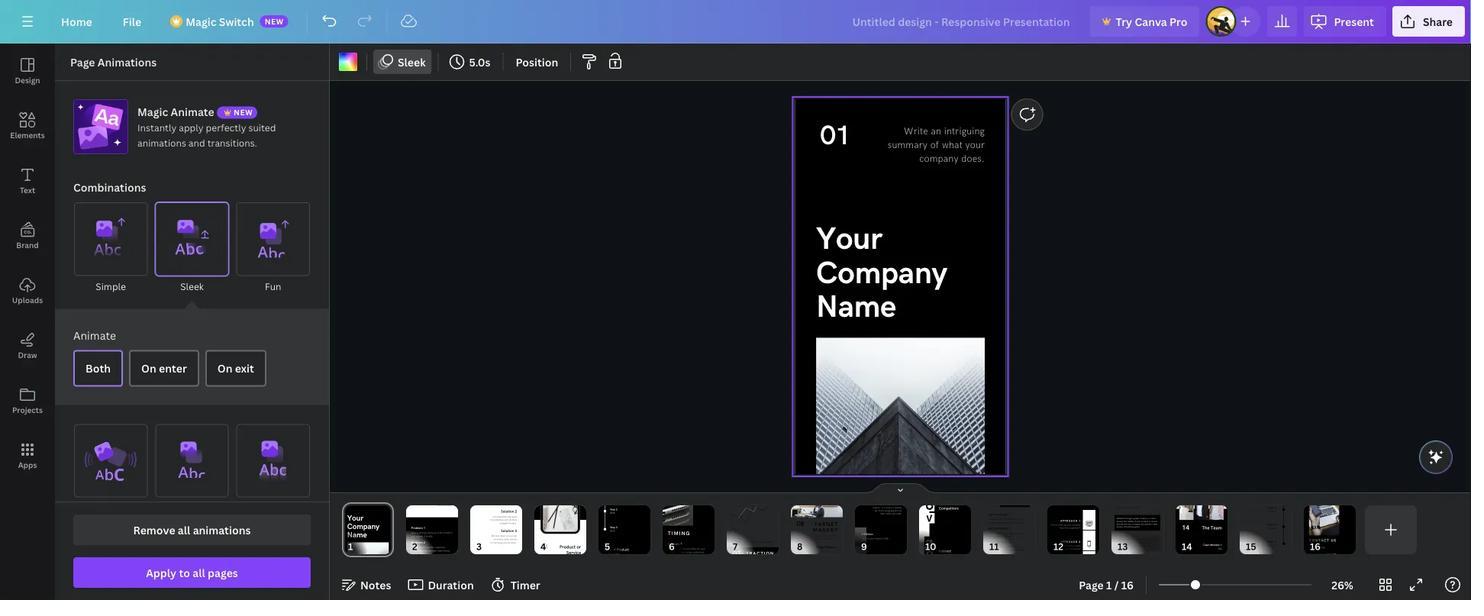 Task type: locate. For each thing, give the bounding box(es) containing it.
1 vertical spatial how
[[426, 546, 430, 549]]

0 vertical spatial new
[[265, 16, 284, 26]]

how inside problem 1 give a striking overview of the problem and explain it briefly. problem 2 elaborate on how this negatively impacts people and their experiences.
[[426, 546, 430, 549]]

0 horizontal spatial 5
[[436, 497, 437, 500]]

2020 right q3
[[1272, 527, 1277, 530]]

your inside 'list 3-5 problems your company observes and wants to solve.'
[[448, 497, 453, 500]]

of inside birth of product or service
[[613, 548, 616, 552]]

page for page animations
[[70, 55, 95, 69]]

your inside be very clear so you can smoothly jump next to introducing your product.
[[503, 542, 508, 544]]

the up makes
[[996, 532, 999, 535]]

name
[[816, 289, 896, 326]]

1 horizontal spatial all
[[193, 566, 205, 580]]

cater
[[829, 538, 834, 541]]

0 vertical spatial animations
[[137, 136, 186, 149]]

jump
[[504, 538, 509, 541]]

product.
[[508, 542, 517, 544]]

can up product.
[[514, 535, 517, 538]]

1 horizontal spatial will
[[1057, 524, 1060, 526]]

the right show
[[1122, 503, 1126, 506]]

0 vertical spatial for
[[1005, 521, 1008, 524]]

2 inside step 3 2019 step 2 2018
[[616, 508, 618, 511]]

20
[[733, 515, 735, 517]]

a
[[1133, 518, 1134, 520], [417, 532, 418, 535]]

solution up big
[[501, 510, 514, 514]]

the up -
[[879, 503, 882, 506]]

2020 inside step 3 q3 2020
[[1272, 527, 1277, 530]]

on
[[1123, 542, 1125, 544], [422, 546, 425, 549]]

1 horizontal spatial 5
[[771, 541, 772, 543]]

approach inside approach 2 what's your path to reach your customers?
[[1061, 541, 1078, 544]]

target up the customers
[[815, 522, 839, 528]]

service
[[567, 550, 581, 556], [608, 552, 620, 557]]

0 vertical spatial available
[[867, 537, 875, 540]]

company right set
[[1072, 524, 1081, 526]]

how right tell
[[1124, 523, 1128, 526]]

canva
[[1135, 14, 1168, 29]]

1 horizontal spatial their
[[814, 550, 818, 553]]

magic left switch at the left top
[[186, 14, 216, 29]]

0 horizontal spatial magic
[[137, 104, 168, 119]]

0 horizontal spatial apply
[[146, 566, 177, 580]]

0 horizontal spatial competition?
[[989, 549, 1001, 551]]

1 vertical spatial a
[[417, 532, 418, 535]]

ads,
[[1130, 545, 1134, 547]]

2019
[[610, 530, 615, 533]]

and up solve.
[[449, 501, 453, 503]]

how down usinga on the right
[[989, 532, 993, 535]]

step inside step 4 q4 2020
[[1268, 541, 1275, 544]]

corporate button
[[155, 423, 230, 517]]

1 item from the left
[[736, 541, 740, 543]]

whether through a graph, timeline, or chart, present the viability of your product or service and tell how your company will operate, make money, and achieve goals.
[[1117, 518, 1158, 528]]

magic for magic animate
[[137, 104, 168, 119]]

animations down the corporate
[[193, 523, 251, 537]]

customers
[[827, 534, 838, 537]]

1 4 from the left
[[1276, 541, 1277, 544]]

step up q3
[[1268, 524, 1275, 527]]

01
[[821, 120, 851, 153]]

all left pages
[[193, 566, 205, 580]]

0 vertical spatial are
[[899, 510, 902, 512]]

2 approach from the top
[[1061, 541, 1078, 544]]

how
[[1124, 523, 1128, 526], [426, 546, 430, 549]]

0 vertical spatial competition?
[[1069, 527, 1081, 529]]

0 vertical spatial next
[[510, 538, 514, 541]]

1 up "now"
[[680, 542, 682, 546]]

0 vertical spatial competitors
[[939, 507, 959, 511]]

company up money.
[[1137, 503, 1147, 506]]

company
[[920, 153, 959, 165], [429, 501, 439, 503], [1137, 503, 1147, 506], [1133, 523, 1141, 526], [1072, 524, 1081, 526], [668, 551, 678, 554]]

to inside 'list 3-5 problems your company observes and wants to solve.'
[[444, 504, 446, 507]]

next inside be very clear so you can smoothly jump next to introducing your product.
[[510, 538, 514, 541]]

0 horizontal spatial is
[[674, 548, 675, 551]]

07
[[733, 550, 741, 558]]

53 m serviceable available market (sam)
[[862, 549, 895, 557]]

and inside target market who are the customers you want to cater to? target market 1 what are their profiles and visual personas?
[[828, 550, 831, 553]]

instantly
[[137, 121, 177, 134]]

0 horizontal spatial ways
[[887, 503, 891, 506]]

sleek button
[[155, 202, 230, 295]]

1 vertical spatial what
[[989, 535, 993, 538]]

are left 'profiles'
[[810, 550, 813, 553]]

very
[[495, 535, 500, 538]]

both
[[86, 361, 111, 376]]

money,
[[1117, 526, 1124, 528], [1150, 539, 1157, 541]]

projects button
[[0, 373, 55, 428]]

2 inside approach 2 what's your path to reach your customers?
[[1079, 541, 1081, 544]]

1 vertical spatial for
[[697, 548, 700, 551]]

indirect
[[939, 549, 952, 553]]

on up the subscription,
[[1123, 542, 1125, 544]]

step for step 3 2019 step 2 2018
[[610, 526, 615, 529]]

3 for solution 3
[[515, 529, 517, 533]]

the left problem
[[440, 532, 443, 535]]

0 horizontal spatial next
[[510, 538, 514, 541]]

1 vertical spatial advantage
[[989, 527, 1009, 530]]

traction 07
[[733, 550, 774, 558]]

1 inside target market who are the customers you want to cater to? target market 1 what are their profiles and visual personas?
[[836, 546, 838, 549]]

1 approach from the top
[[1061, 520, 1078, 523]]

quadrant
[[996, 521, 1005, 524]]

3 inside step 3 q3 2020
[[1276, 524, 1277, 527]]

0 horizontal spatial animations
[[137, 136, 186, 149]]

and left achieve
[[1124, 526, 1127, 528]]

1 vertical spatial how
[[989, 532, 993, 535]]

people
[[420, 550, 427, 553]]

can inside advantage 1 visualize your competitive advantages usinga quadrant for easy scanning. advantage 2 how is the landscape differentiated and what makes you different. advantage 3 what can you do better than your competition? how will you out-perform them?
[[994, 546, 998, 548]]

1 vertical spatial on
[[422, 546, 425, 549]]

on inside button
[[141, 361, 156, 376]]

2 4 from the left
[[764, 541, 765, 543]]

2020 inside step 4 q4 2020
[[1272, 544, 1277, 547]]

0 horizontal spatial can
[[514, 535, 517, 538]]

to inside apply the two ways to size the market - top down or bottom up. some sizing jargons are tam, sam, and som.
[[892, 503, 894, 506]]

step for step 2 q2 2020
[[1268, 507, 1275, 510]]

your up money.
[[1132, 503, 1137, 506]]

a right the give
[[417, 532, 418, 535]]

can inside be very clear so you can smoothly jump next to introducing your product.
[[514, 535, 517, 538]]

q2
[[1269, 510, 1272, 513]]

page left /
[[1079, 578, 1104, 592]]

company inside 'list 3-5 problems your company observes and wants to solve.'
[[429, 501, 439, 503]]

hide pages image
[[864, 483, 937, 495]]

2 problem from the top
[[411, 541, 423, 545]]

ways up the method,
[[1137, 539, 1141, 541]]

company inside timing reason 1 why is "now" the best time for your company to rise and go to the next level?
[[668, 551, 678, 554]]

approach 2 what's your path to reach your customers?
[[1056, 541, 1081, 550]]

on inside if you have plenty of ways to make money, focus on one main method, such as subscription, ads, and transactions.
[[1123, 542, 1125, 544]]

two
[[882, 503, 886, 506]]

step for step 4 q4 2020
[[1268, 541, 1275, 544]]

1 vertical spatial team
[[1203, 544, 1210, 547]]

to down the observes
[[444, 504, 446, 507]]

0 horizontal spatial how
[[426, 546, 430, 549]]

future
[[1245, 554, 1259, 560]]

money, up as
[[1150, 539, 1157, 541]]

money, down tell
[[1117, 526, 1124, 528]]

competition? inside advantage 1 visualize your competitive advantages usinga quadrant for easy scanning. advantage 2 how is the landscape differentiated and what makes you different. advantage 3 what can you do better than your competition? how will you out-perform them?
[[989, 549, 1001, 551]]

what inside advantage 1 visualize your competitive advantages usinga quadrant for easy scanning. advantage 2 how is the landscape differentiated and what makes you different. advantage 3 what can you do better than your competition? how will you out-perform them?
[[989, 535, 993, 538]]

2 on from the left
[[217, 361, 233, 376]]

2 vertical spatial 2020
[[1272, 544, 1277, 547]]

0 vertical spatial approach
[[1061, 520, 1078, 523]]

will left set
[[1057, 524, 1060, 526]]

1 horizontal spatial page
[[1079, 578, 1104, 592]]

company inside the show the ways your company plans to make money.
[[1137, 503, 1147, 506]]

make inside the show the ways your company plans to make money.
[[1125, 507, 1131, 509]]

what down the intriguing
[[942, 139, 963, 151]]

1 solution from the top
[[501, 510, 514, 514]]

team
[[1211, 525, 1223, 531], [1203, 544, 1210, 547], [1203, 554, 1210, 557]]

apply inside button
[[146, 566, 177, 580]]

2 horizontal spatial how
[[1052, 524, 1056, 526]]

your up solve.
[[448, 497, 453, 500]]

page for page 1 / 16
[[1079, 578, 1104, 592]]

make inside if you have plenty of ways to make money, focus on one main method, such as subscription, ads, and transactions.
[[1144, 539, 1149, 541]]

3 inside advantage 1 visualize your competitive advantages usinga quadrant for easy scanning. advantage 2 how is the landscape differentiated and what makes you different. advantage 3 what can you do better than your competition? how will you out-perform them?
[[1010, 541, 1012, 544]]

0 vertical spatial member
[[1211, 544, 1220, 547]]

2 vertical spatial team
[[1203, 554, 1210, 557]]

1 vertical spatial available
[[873, 554, 881, 557]]

2 vertical spatial advantage
[[989, 541, 1009, 544]]

and down the give
[[411, 535, 415, 538]]

animate up both
[[73, 328, 116, 343]]

1 vertical spatial animate
[[73, 328, 116, 343]]

1 horizontal spatial how
[[1002, 549, 1006, 551]]

0 horizontal spatial money,
[[1117, 526, 1124, 528]]

your up 'does.'
[[966, 139, 985, 151]]

1 horizontal spatial animations
[[193, 523, 251, 537]]

of inside whether through a graph, timeline, or chart, present the viability of your product or service and tell how your company will operate, make money, and achieve goals.
[[1135, 520, 1137, 523]]

a inside problem 1 give a striking overview of the problem and explain it briefly. problem 2 elaborate on how this negatively impacts people and their experiences.
[[417, 532, 418, 535]]

1 2020 from the top
[[1272, 510, 1277, 513]]

(sam)
[[889, 554, 895, 557]]

available for billion
[[867, 537, 875, 540]]

of down graph,
[[1135, 520, 1137, 523]]

step up 2018
[[610, 508, 615, 511]]

contact
[[1310, 539, 1330, 543]]

their left 'profiles'
[[814, 550, 818, 553]]

apps button
[[0, 428, 55, 483]]

try
[[1116, 14, 1133, 29]]

available inside 1.9 billion total available market (tam)
[[867, 537, 875, 540]]

solution
[[501, 510, 514, 514], [501, 529, 514, 533]]

0 vertical spatial solution
[[501, 510, 514, 514]]

1 inside approach 1 how will you set your company from the competition?
[[1079, 520, 1081, 523]]

step up q2
[[1268, 507, 1275, 510]]

0 vertical spatial how
[[1124, 523, 1128, 526]]

how inside whether through a graph, timeline, or chart, present the viability of your product or service and tell how your company will operate, make money, and achieve goals.
[[1124, 523, 1128, 526]]

2020 right q4
[[1272, 544, 1277, 547]]

0 vertical spatial is
[[994, 532, 995, 535]]

0 vertical spatial animate
[[171, 104, 214, 119]]

are up the som.
[[899, 510, 902, 512]]

2 inside the team member 1 title team member 2
[[1221, 554, 1223, 557]]

animate up apply
[[171, 104, 214, 119]]

what up "them?"
[[989, 546, 994, 548]]

to inside button
[[179, 566, 190, 580]]

the up want
[[823, 534, 827, 537]]

1 vertical spatial are
[[819, 534, 823, 537]]

and inside 'list 3-5 problems your company observes and wants to solve.'
[[449, 501, 453, 503]]

0 horizontal spatial sleek
[[180, 280, 204, 293]]

1 horizontal spatial 4
[[1276, 541, 1277, 544]]

magic for magic switch
[[186, 14, 216, 29]]

1 vertical spatial 5
[[771, 541, 772, 543]]

2 solution from the top
[[501, 529, 514, 533]]

2 up the value
[[515, 510, 517, 514]]

1 advantage from the top
[[989, 513, 1009, 517]]

step inside step 3 q3 2020
[[1268, 524, 1275, 527]]

profiles
[[819, 550, 827, 553]]

you down landscape
[[1000, 535, 1004, 538]]

#000000 image
[[339, 53, 357, 71]]

the inside advantage 1 visualize your competitive advantages usinga quadrant for easy scanning. advantage 2 how is the landscape differentiated and what makes you different. advantage 3 what can you do better than your competition? how will you out-perform them?
[[996, 532, 999, 535]]

page inside button
[[1079, 578, 1104, 592]]

3 inside step 3 2019 step 2 2018
[[616, 526, 618, 529]]

notes
[[360, 578, 391, 592]]

1.9
[[862, 533, 865, 536]]

0 vertical spatial apply
[[872, 503, 878, 506]]

2 item from the left
[[744, 541, 747, 543]]

1 horizontal spatial what
[[989, 546, 994, 548]]

2 inside step 2 q2 2020
[[1276, 507, 1277, 510]]

brand
[[16, 240, 39, 250]]

3 advantage from the top
[[989, 541, 1009, 544]]

approach 1 how will you set your company from the competition?
[[1052, 520, 1081, 529]]

time
[[692, 548, 696, 551]]

0 vertical spatial on
[[1123, 542, 1125, 544]]

service right the 04
[[567, 550, 581, 556]]

all down the corporate
[[178, 523, 190, 537]]

go
[[690, 551, 692, 554]]

timing reason 1 why is "now" the best time for your company to rise and go to the next level?
[[668, 531, 705, 557]]

chill
[[263, 502, 283, 514]]

set
[[1064, 524, 1067, 526]]

0 vertical spatial 5
[[436, 497, 437, 500]]

1 right 0
[[740, 541, 741, 543]]

design button
[[0, 44, 55, 99]]

Design title text field
[[840, 6, 1084, 37]]

us
[[1332, 539, 1337, 543]]

or up the jargons
[[892, 506, 894, 509]]

advantage up visualize
[[989, 513, 1009, 517]]

1 horizontal spatial on
[[217, 361, 233, 376]]

1 horizontal spatial apply
[[872, 503, 878, 506]]

is right why
[[674, 548, 675, 551]]

you inside be very clear so you can smoothly jump next to introducing your product.
[[509, 535, 513, 538]]

your down graph,
[[1137, 520, 1141, 523]]

2 up reach
[[1079, 541, 1081, 544]]

the inside approach 1 how will you set your company from the competition?
[[1065, 527, 1068, 529]]

1 inside advantage 1 visualize your competitive advantages usinga quadrant for easy scanning. advantage 2 how is the landscape differentiated and what makes you different. advantage 3 what can you do better than your competition? how will you out-perform them?
[[1010, 513, 1012, 517]]

item
[[736, 541, 740, 543], [744, 541, 747, 543], [752, 541, 755, 543], [760, 541, 763, 543], [767, 541, 771, 543]]

a up viability
[[1133, 518, 1134, 520]]

4 item from the left
[[760, 541, 763, 543]]

2020 for 4
[[1272, 544, 1277, 547]]

what left 'profiles'
[[803, 550, 809, 553]]

1 inside the team member 1 title team member 2
[[1221, 544, 1223, 547]]

differentiated
[[1009, 532, 1022, 535]]

and down present
[[1117, 523, 1120, 526]]

step up q4
[[1268, 541, 1275, 544]]

0 vertical spatial 2020
[[1272, 510, 1277, 513]]

3-
[[434, 497, 436, 500]]

fun image
[[236, 202, 310, 276]]

you right if
[[1119, 539, 1122, 541]]

to up product.
[[515, 538, 517, 541]]

1 vertical spatial apply
[[146, 566, 177, 580]]

to up such at the bottom right of the page
[[1142, 539, 1144, 541]]

sleek inside button
[[180, 280, 204, 293]]

2020 for 2
[[1272, 510, 1277, 513]]

of inside if you have plenty of ways to make money, focus on one main method, such as subscription, ads, and transactions.
[[1134, 539, 1136, 541]]

0 horizontal spatial 4
[[764, 541, 765, 543]]

money, inside whether through a graph, timeline, or chart, present the viability of your product or service and tell how your company will operate, make money, and achieve goals.
[[1117, 526, 1124, 528]]

of inside write an intriguing summary of what your company does.
[[931, 139, 940, 151]]

and inside advantage 1 visualize your competitive advantages usinga quadrant for easy scanning. advantage 2 how is the landscape differentiated and what makes you different. advantage 3 what can you do better than your competition? how will you out-perform them?
[[1022, 532, 1026, 535]]

2 vertical spatial make
[[1144, 539, 1149, 541]]

team member 1 title team member 2
[[1203, 544, 1223, 557]]

0 horizontal spatial for
[[697, 548, 700, 551]]

plans
[[1116, 507, 1122, 509]]

1 on from the left
[[141, 361, 156, 376]]

how for through
[[1124, 523, 1128, 526]]

0 horizontal spatial on
[[141, 361, 156, 376]]

1 problem from the top
[[411, 527, 423, 530]]

for inside timing reason 1 why is "now" the best time for your company to rise and go to the next level?
[[697, 548, 700, 551]]

will inside advantage 1 visualize your competitive advantages usinga quadrant for easy scanning. advantage 2 how is the landscape differentiated and what makes you different. advantage 3 what can you do better than your competition? how will you out-perform them?
[[1006, 549, 1009, 551]]

available down the billion
[[867, 537, 875, 540]]

exit
[[235, 361, 254, 376]]

advantage down makes
[[989, 541, 1009, 544]]

sam,
[[886, 513, 892, 516]]

5 item from the left
[[767, 541, 771, 543]]

member down title on the bottom of page
[[1211, 554, 1220, 557]]

0 vertical spatial problem
[[411, 527, 423, 530]]

0
[[734, 540, 735, 542]]

will inside whether through a graph, timeline, or chart, present the viability of your product or service and tell how your company will operate, make money, and achieve goals.
[[1141, 523, 1144, 526]]

competitors for direct competitors
[[939, 507, 959, 511]]

you down who
[[816, 538, 820, 541]]

approach for approach 2
[[1061, 541, 1078, 544]]

how inside approach 1 how will you set your company from the competition?
[[1052, 524, 1056, 526]]

traction
[[746, 551, 774, 557]]

for down competitive
[[1005, 521, 1008, 524]]

Page title text field
[[360, 539, 366, 554]]

q4
[[1269, 544, 1272, 547]]

2020 for 3
[[1272, 527, 1277, 530]]

1 vertical spatial solution
[[501, 529, 514, 533]]

approach up path
[[1061, 541, 1078, 544]]

1 horizontal spatial magic
[[186, 14, 216, 29]]

home link
[[49, 6, 104, 37]]

1 vertical spatial make
[[1153, 523, 1158, 526]]

1 vertical spatial approach
[[1061, 541, 1078, 544]]

0 vertical spatial make
[[1125, 507, 1131, 509]]

apply to all pages
[[146, 566, 238, 580]]

the up bottom
[[899, 503, 902, 506]]

2 vertical spatial how
[[1002, 549, 1006, 551]]

1 vertical spatial magic
[[137, 104, 168, 119]]

1 horizontal spatial animate
[[171, 104, 214, 119]]

suited
[[249, 121, 276, 134]]

1 horizontal spatial service
[[608, 552, 620, 557]]

your
[[816, 221, 883, 258]]

the down through
[[1124, 520, 1127, 523]]

make for money.
[[1125, 507, 1131, 509]]

14
[[1182, 524, 1190, 532]]

4 inside step 4 q4 2020
[[1276, 541, 1277, 544]]

2 competitors from the top
[[939, 554, 959, 558]]

magic up instantly
[[137, 104, 168, 119]]

0 horizontal spatial are
[[810, 550, 813, 553]]

available inside 53 m serviceable available market (sam)
[[873, 554, 881, 557]]

on left exit
[[217, 361, 233, 376]]

1 up title on the bottom of page
[[1221, 544, 1223, 547]]

1 horizontal spatial competition?
[[1069, 527, 1081, 529]]

reason
[[668, 542, 680, 546]]

3 2020 from the top
[[1272, 544, 1277, 547]]

1 competitors from the top
[[939, 507, 959, 511]]

1 vertical spatial animations
[[193, 523, 251, 537]]

1 vertical spatial 2020
[[1272, 527, 1277, 530]]

or inside birth of product or service
[[604, 552, 607, 557]]

step up 2019 on the bottom of the page
[[610, 526, 615, 529]]

1 horizontal spatial for
[[1005, 521, 1008, 524]]

timer
[[511, 578, 541, 592]]

is
[[994, 532, 995, 535], [674, 548, 675, 551]]

step inside step 2 q2 2020
[[1268, 507, 1275, 510]]

animate
[[171, 104, 214, 119], [73, 328, 116, 343]]

is up makes
[[994, 532, 995, 535]]

0 horizontal spatial make
[[1125, 507, 1131, 509]]

0 horizontal spatial their
[[432, 550, 437, 553]]

2 horizontal spatial make
[[1153, 523, 1158, 526]]

problem up elaborate
[[411, 541, 423, 545]]

2 2020 from the top
[[1272, 527, 1277, 530]]

sleek button
[[373, 50, 432, 74]]

apply inside apply the two ways to size the market - top down or bottom up. some sizing jargons are tam, sam, and som.
[[872, 503, 878, 506]]

advantages
[[1015, 518, 1026, 521]]

and right differentiated
[[1022, 532, 1026, 535]]

truly
[[512, 519, 517, 522]]

to inside approach 2 what's your path to reach your customers?
[[1073, 545, 1075, 547]]

1 horizontal spatial are
[[819, 534, 823, 537]]

animations inside instantly apply perfectly suited animations and transitions.
[[137, 136, 186, 149]]

competition? up "them?"
[[989, 549, 1001, 551]]

and inside if you have plenty of ways to make money, focus on one main method, such as subscription, ads, and transactions.
[[1134, 545, 1138, 547]]

timing
[[668, 531, 691, 537]]

1 vertical spatial is
[[674, 548, 675, 551]]

0 vertical spatial all
[[178, 523, 190, 537]]

0 horizontal spatial what
[[803, 550, 809, 553]]

uploads button
[[0, 263, 55, 318]]

0 vertical spatial what
[[989, 546, 994, 548]]

solution 2
[[501, 510, 517, 514]]

of down an on the right top of the page
[[931, 139, 940, 151]]

who
[[813, 534, 818, 537]]

product or service
[[560, 544, 581, 556]]

1 horizontal spatial how
[[1124, 523, 1128, 526]]

elements button
[[0, 99, 55, 154]]

solution for solution 2
[[501, 510, 514, 514]]

0 vertical spatial advantage
[[989, 513, 1009, 517]]

0 vertical spatial can
[[514, 535, 517, 538]]

usinga
[[989, 521, 995, 524]]

your down jump on the bottom of the page
[[503, 542, 508, 544]]

new up perfectly
[[234, 107, 253, 118]]

20 10 0
[[733, 515, 735, 542]]

will down "product" on the bottom right
[[1141, 523, 1144, 526]]

next right 'go'
[[700, 551, 704, 554]]

market inside 53 m serviceable available market (sam)
[[882, 554, 888, 557]]

08
[[797, 520, 805, 528]]

1 horizontal spatial new
[[265, 16, 284, 26]]

ways up money.
[[1126, 503, 1131, 506]]

sleek down 'sleek' image
[[180, 280, 204, 293]]

big
[[508, 515, 511, 518]]

to up 'customers?' at the right of the page
[[1073, 545, 1075, 547]]

competitors down direct
[[939, 507, 959, 511]]

0 vertical spatial magic
[[186, 14, 216, 29]]

on inside button
[[217, 361, 233, 376]]

will inside approach 1 how will you set your company from the competition?
[[1057, 524, 1060, 526]]

0 horizontal spatial a
[[417, 532, 418, 535]]

company down 3-
[[429, 501, 439, 503]]

elements
[[10, 130, 45, 140]]

market
[[873, 506, 880, 509]]

apply
[[872, 503, 878, 506], [146, 566, 177, 580]]

enter
[[159, 361, 187, 376]]

3 down step 2 q2 2020
[[1276, 524, 1277, 527]]

0 vertical spatial sleek
[[398, 55, 426, 69]]

are up want
[[819, 534, 823, 537]]

summary
[[888, 139, 928, 151]]

1 horizontal spatial a
[[1133, 518, 1134, 520]]

0 horizontal spatial page
[[70, 55, 95, 69]]

1 vertical spatial page
[[1079, 578, 1104, 592]]

1 vertical spatial competitors
[[939, 554, 959, 558]]

and down the method,
[[1134, 545, 1138, 547]]

0 vertical spatial money,
[[1117, 526, 1124, 528]]

rise
[[681, 551, 685, 554]]

your down path
[[1065, 548, 1070, 550]]

animations down instantly
[[137, 136, 186, 149]]

1 up striking
[[424, 527, 425, 530]]

1 vertical spatial problem
[[411, 541, 423, 545]]

2020 inside step 2 q2 2020
[[1272, 510, 1277, 513]]

1 horizontal spatial on
[[1123, 542, 1125, 544]]

competitors for indirect competitors
[[939, 554, 959, 558]]

tam,
[[880, 513, 886, 516]]

sleek left 5.0s button
[[398, 55, 426, 69]]



Task type: vqa. For each thing, say whether or not it's contained in the screenshot.
Bob Builder image
no



Task type: describe. For each thing, give the bounding box(es) containing it.
pages
[[208, 566, 238, 580]]

1 inside button
[[1107, 578, 1112, 592]]

brand button
[[0, 208, 55, 263]]

5 inside 'list 3-5 problems your company observes and wants to solve.'
[[436, 497, 437, 500]]

and inside timing reason 1 why is "now" the best time for your company to rise and go to the next level?
[[685, 551, 689, 554]]

main menu bar
[[0, 0, 1472, 44]]

on for on exit
[[217, 361, 233, 376]]

3 for step 3 2019 step 2 2018
[[616, 526, 618, 529]]

direct
[[939, 502, 949, 506]]

a inside whether through a graph, timeline, or chart, present the viability of your product or service and tell how your company will operate, make money, and achieve goals.
[[1133, 518, 1134, 520]]

your inside write an intriguing summary of what your company does.
[[966, 139, 985, 151]]

show the ways your company plans to make money.
[[1116, 503, 1147, 509]]

title
[[1218, 548, 1223, 550]]

goals.
[[1135, 526, 1140, 528]]

or inside product or service
[[577, 544, 581, 550]]

party image
[[74, 424, 148, 498]]

communicate big value conveniences and be truly straight forward.
[[490, 515, 517, 525]]

company inside write an intriguing summary of what your company does.
[[920, 153, 959, 165]]

on inside problem 1 give a striking overview of the problem and explain it briefly. problem 2 elaborate on how this negatively impacts people and their experiences.
[[422, 546, 425, 549]]

the inside whether through a graph, timeline, or chart, present the viability of your product or service and tell how your company will operate, make money, and achieve goals.
[[1124, 520, 1127, 523]]

2 up traction 07
[[748, 541, 749, 543]]

corporate image
[[155, 424, 229, 498]]

to inside the show the ways your company plans to make money.
[[1122, 507, 1124, 509]]

sleek inside dropdown button
[[398, 55, 426, 69]]

does.
[[962, 153, 985, 165]]

than
[[1012, 546, 1016, 548]]

side panel tab list
[[0, 44, 55, 483]]

problem 1 give a striking overview of the problem and explain it briefly. problem 2 elaborate on how this negatively impacts people and their experiences.
[[411, 527, 452, 553]]

draw
[[18, 350, 37, 360]]

your down viability
[[1128, 523, 1132, 526]]

file button
[[111, 6, 154, 37]]

what inside target market who are the customers you want to cater to? target market 1 what are their profiles and visual personas?
[[803, 550, 809, 553]]

briefly.
[[426, 535, 433, 538]]

on exit
[[217, 361, 254, 376]]

transactions.
[[1138, 545, 1150, 547]]

party
[[99, 502, 123, 514]]

step for step 3 q3 2020
[[1268, 524, 1275, 527]]

is inside timing reason 1 why is "now" the best time for your company to rise and go to the next level?
[[674, 548, 675, 551]]

0 horizontal spatial new
[[234, 107, 253, 118]]

notes button
[[336, 573, 397, 597]]

want
[[820, 538, 825, 541]]

serviceable
[[862, 554, 872, 557]]

bottom
[[895, 506, 902, 509]]

your left path
[[1064, 545, 1068, 547]]

team inside 14 the team
[[1211, 525, 1223, 531]]

page animations
[[70, 55, 157, 69]]

makes
[[994, 535, 1000, 538]]

this
[[431, 546, 434, 549]]

simple button
[[73, 202, 148, 295]]

to down "now"
[[678, 551, 680, 554]]

or up operate,
[[1149, 520, 1151, 523]]

make for money,
[[1144, 539, 1149, 541]]

switch
[[219, 14, 254, 29]]

money, inside if you have plenty of ways to make money, focus on one main method, such as subscription, ads, and transactions.
[[1150, 539, 1157, 541]]

write an intriguing summary of what your company does.
[[888, 126, 985, 165]]

if you have plenty of ways to make money, focus on one main method, such as subscription, ads, and transactions.
[[1117, 539, 1157, 547]]

04
[[541, 543, 548, 551]]

your inside the show the ways your company plans to make money.
[[1132, 503, 1137, 506]]

of inside problem 1 give a striking overview of the problem and explain it briefly. problem 2 elaborate on how this negatively impacts people and their experiences.
[[437, 532, 439, 535]]

file
[[123, 14, 141, 29]]

try canva pro button
[[1090, 6, 1200, 37]]

duration
[[428, 578, 474, 592]]

you down than on the bottom
[[1010, 549, 1013, 551]]

chill image
[[236, 424, 310, 498]]

the inside the show the ways your company plans to make money.
[[1122, 503, 1126, 506]]

animations inside button
[[193, 523, 251, 537]]

1 inside problem 1 give a striking overview of the problem and explain it briefly. problem 2 elaborate on how this negatively impacts people and their experiences.
[[424, 527, 425, 530]]

ways inside if you have plenty of ways to make money, focus on one main method, such as subscription, ads, and transactions.
[[1137, 539, 1141, 541]]

to inside be very clear so you can smoothly jump next to introducing your product.
[[515, 538, 517, 541]]

1 vertical spatial target
[[816, 546, 825, 549]]

their inside target market who are the customers you want to cater to? target market 1 what are their profiles and visual personas?
[[814, 550, 818, 553]]

market up the customers
[[813, 527, 839, 533]]

2 member from the top
[[1211, 554, 1220, 557]]

and inside communicate big value conveniences and be truly straight forward.
[[505, 519, 509, 522]]

you inside target market who are the customers you want to cater to? target market 1 what are their profiles and visual personas?
[[816, 538, 820, 541]]

make inside whether through a graph, timeline, or chart, present the viability of your product or service and tell how your company will operate, make money, and achieve goals.
[[1153, 523, 1158, 526]]

pro
[[1170, 14, 1188, 29]]

and inside apply the two ways to size the market - top down or bottom up. some sizing jargons are tam, sam, and som.
[[892, 513, 896, 516]]

perfectly
[[206, 121, 246, 134]]

service
[[1152, 520, 1158, 523]]

3 up traction 07
[[756, 541, 757, 543]]

ways inside the show the ways your company plans to make money.
[[1126, 503, 1131, 506]]

you inside approach 1 how will you set your company from the competition?
[[1060, 524, 1064, 526]]

or inside apply the two ways to size the market - top down or bottom up. some sizing jargons are tam, sam, and som.
[[892, 506, 894, 509]]

some
[[879, 510, 884, 512]]

target market who are the customers you want to cater to? target market 1 what are their profiles and visual personas?
[[803, 522, 839, 557]]

problem
[[444, 532, 452, 535]]

show
[[1116, 503, 1122, 506]]

apply
[[179, 121, 204, 134]]

subscription,
[[1117, 545, 1129, 547]]

26% button
[[1318, 573, 1368, 597]]

communicate
[[493, 515, 507, 518]]

your inside timing reason 1 why is "now" the best time for your company to rise and go to the next level?
[[701, 548, 705, 551]]

16
[[1122, 578, 1134, 592]]

company inside approach 1 how will you set your company from the competition?
[[1072, 524, 1081, 526]]

page 1 image
[[342, 506, 394, 554]]

/
[[1115, 578, 1119, 592]]

what inside advantage 1 visualize your competitive advantages usinga quadrant for easy scanning. advantage 2 how is the landscape differentiated and what makes you different. advantage 3 what can you do better than your competition? how will you out-perform them?
[[989, 546, 994, 548]]

to right 'go'
[[693, 551, 695, 554]]

7890
[[1320, 546, 1326, 550]]

for inside advantage 1 visualize your competitive advantages usinga quadrant for easy scanning. advantage 2 how is the landscape differentiated and what makes you different. advantage 3 what can you do better than your competition? how will you out-perform them?
[[1005, 521, 1008, 524]]

your company name
[[816, 221, 947, 326]]

0 horizontal spatial all
[[178, 523, 190, 537]]

on exit button
[[205, 350, 266, 387]]

1 inside timing reason 1 why is "now" the best time for your company to rise and go to the next level?
[[680, 542, 682, 546]]

party button
[[73, 423, 148, 517]]

1 vertical spatial all
[[193, 566, 205, 580]]

one
[[1126, 542, 1129, 544]]

graph,
[[1134, 518, 1140, 520]]

2 advantage from the top
[[989, 527, 1009, 530]]

direct competitors
[[939, 502, 959, 511]]

market inside 1.9 billion total available market (tam)
[[876, 537, 883, 540]]

tell
[[1121, 523, 1124, 526]]

next inside timing reason 1 why is "now" the best time for your company to rise and go to the next level?
[[700, 551, 704, 554]]

5.0s
[[469, 55, 491, 69]]

on for on enter
[[141, 361, 156, 376]]

to inside if you have plenty of ways to make money, focus on one main method, such as subscription, ads, and transactions.
[[1142, 539, 1144, 541]]

chill button
[[236, 423, 311, 517]]

magic animate
[[137, 104, 214, 119]]

0 vertical spatial target
[[815, 522, 839, 528]]

what inside write an intriguing summary of what your company does.
[[942, 139, 963, 151]]

transitions.
[[207, 136, 257, 149]]

ways inside apply the two ways to size the market - top down or bottom up. some sizing jargons are tam, sam, and som.
[[887, 503, 891, 506]]

-
[[881, 506, 882, 509]]

list 3-5 problems your company observes and wants to solve.
[[429, 497, 453, 507]]

apply for apply to all pages
[[146, 566, 177, 580]]

simple
[[96, 280, 126, 293]]

solution 3
[[501, 529, 517, 533]]

scanning.
[[1014, 521, 1023, 524]]

animations
[[98, 55, 157, 69]]

2 inside problem 1 give a striking overview of the problem and explain it briefly. problem 2 elaborate on how this negatively impacts people and their experiences.
[[424, 541, 425, 545]]

their inside problem 1 give a striking overview of the problem and explain it briefly. problem 2 elaborate on how this negatively impacts people and their experiences.
[[432, 550, 437, 553]]

2 inside advantage 1 visualize your competitive advantages usinga quadrant for easy scanning. advantage 2 how is the landscape differentiated and what makes you different. advantage 3 what can you do better than your competition? how will you out-perform them?
[[1010, 527, 1012, 530]]

26%
[[1332, 578, 1354, 592]]

money.
[[1131, 507, 1139, 509]]

list
[[429, 497, 433, 500]]

is inside advantage 1 visualize your competitive advantages usinga quadrant for easy scanning. advantage 2 how is the landscape differentiated and what makes you different. advantage 3 what can you do better than your competition? how will you out-perform them?
[[994, 532, 995, 535]]

sleek image
[[155, 202, 229, 276]]

level?
[[668, 554, 674, 557]]

are inside apply the two ways to size the market - top down or bottom up. some sizing jargons are tam, sam, and som.
[[899, 510, 902, 512]]

solution for solution 3
[[501, 529, 514, 533]]

forward.
[[508, 522, 517, 525]]

market up visual
[[826, 546, 835, 549]]

your inside approach 1 how will you set your company from the competition?
[[1068, 524, 1072, 526]]

and down this
[[428, 550, 432, 553]]

remove
[[133, 523, 175, 537]]

different.
[[1004, 535, 1013, 538]]

corporate
[[169, 502, 215, 514]]

top
[[882, 506, 886, 509]]

available for m
[[873, 554, 881, 557]]

how for 1
[[426, 546, 430, 549]]

page 1 / 16
[[1079, 578, 1134, 592]]

approach for approach 1
[[1061, 520, 1078, 523]]

apply for apply the two ways to size the market - top down or bottom up. some sizing jargons are tam, sam, and som.
[[872, 503, 878, 506]]

what's
[[1056, 545, 1063, 547]]

or left 'chart,'
[[1149, 518, 1151, 520]]

to?
[[835, 538, 838, 541]]

3 for step 3 q3 2020
[[1276, 524, 1277, 527]]

0 horizontal spatial how
[[989, 532, 993, 535]]

1 member from the top
[[1211, 544, 1220, 547]]

total
[[862, 537, 866, 540]]

service inside birth of product or service
[[608, 552, 620, 557]]

apps
[[18, 460, 37, 470]]

service inside product or service
[[567, 550, 581, 556]]

you left do
[[998, 546, 1002, 548]]

you inside if you have plenty of ways to make money, focus on one main method, such as subscription, ads, and transactions.
[[1119, 539, 1122, 541]]

focus
[[1117, 542, 1122, 544]]

to inside target market who are the customers you want to cater to? target market 1 what are their profiles and visual personas?
[[826, 538, 828, 541]]

3 item from the left
[[752, 541, 755, 543]]

write
[[904, 126, 929, 138]]

share
[[1423, 14, 1453, 29]]

the down time
[[696, 551, 699, 554]]

your up the quadrant
[[998, 518, 1003, 521]]

new inside main menu bar
[[265, 16, 284, 26]]

product inside product or service
[[560, 544, 576, 550]]

be
[[509, 519, 512, 522]]

your up out-
[[1016, 546, 1020, 548]]

sizing
[[885, 510, 891, 512]]

simple image
[[74, 202, 148, 276]]

and inside instantly apply perfectly suited animations and transitions.
[[189, 136, 205, 149]]

the up rise
[[683, 548, 686, 551]]

the inside target market who are the customers you want to cater to? target market 1 what are their profiles and visual personas?
[[823, 534, 827, 537]]

company inside whether through a graph, timeline, or chart, present the viability of your product or service and tell how your company will operate, make money, and achieve goals.
[[1133, 523, 1141, 526]]

the inside problem 1 give a striking overview of the problem and explain it briefly. problem 2 elaborate on how this negatively impacts people and their experiences.
[[440, 532, 443, 535]]

product inside birth of product or service
[[617, 548, 629, 552]]

give
[[411, 532, 416, 535]]



